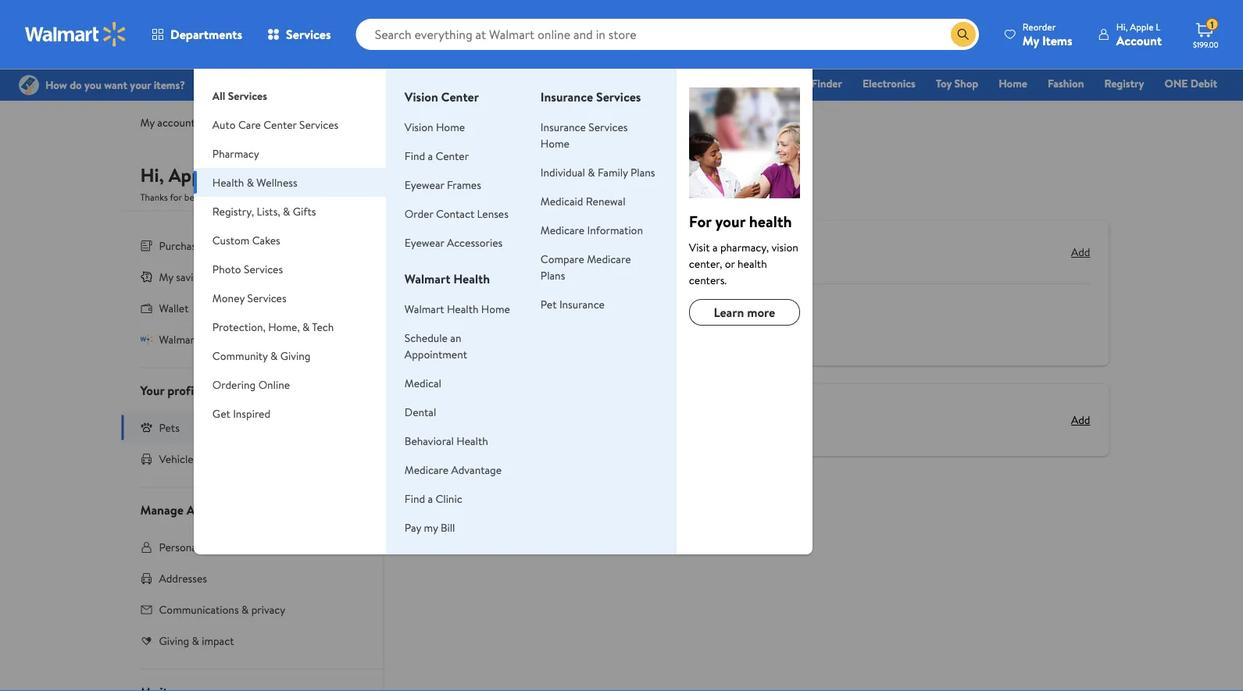 Task type: vqa. For each thing, say whether or not it's contained in the screenshot.
Find a Center's "find"
yes



Task type: describe. For each thing, give the bounding box(es) containing it.
services for all services
[[228, 88, 267, 103]]

get inspired button
[[194, 399, 386, 428]]

health for walmart health
[[454, 270, 490, 288]]

pharmacy button
[[194, 139, 386, 168]]

eyewear frames link
[[405, 177, 481, 192]]

find for find a clinic
[[405, 491, 425, 507]]

my savings
[[159, 269, 210, 285]]

reorder
[[1023, 20, 1056, 33]]

bill
[[441, 520, 455, 535]]

center,
[[689, 256, 723, 271]]

hi, apple link
[[140, 162, 217, 195]]

pay my bill link
[[405, 520, 455, 535]]

wallet link
[[122, 293, 383, 324]]

a down vision home
[[428, 148, 433, 163]]

being
[[184, 191, 207, 204]]

my inside reorder my items
[[1023, 32, 1040, 49]]

manage
[[140, 501, 184, 519]]

registry,
[[213, 204, 254, 219]]

icon image for pets
[[140, 422, 153, 434]]

one debit link
[[1158, 75, 1225, 92]]

medicare for medicare advantage
[[405, 462, 449, 478]]

the holiday shop link
[[680, 75, 777, 92]]

services for insurance services home
[[589, 119, 628, 134]]

find a clinic
[[405, 491, 462, 507]]

community
[[213, 348, 268, 363]]

Search search field
[[356, 19, 979, 50]]

hi, apple l account
[[1117, 20, 1162, 49]]

communications
[[159, 602, 239, 618]]

learn more link
[[689, 299, 800, 326]]

auto care center services
[[213, 117, 339, 132]]

registry, lists, & gifts button
[[194, 197, 386, 226]]

get inspired
[[213, 406, 271, 421]]

1 vertical spatial health
[[738, 256, 767, 271]]

giving inside dropdown button
[[280, 348, 311, 363]]

dental
[[405, 405, 436, 420]]

services for photo services
[[244, 261, 283, 277]]

vision for vision home
[[405, 119, 434, 134]]

& for family
[[588, 165, 595, 180]]

manage account
[[140, 501, 232, 519]]

home inside "link"
[[999, 76, 1028, 91]]

all
[[213, 88, 225, 103]]

my up order
[[403, 154, 436, 188]]

find for find a center
[[405, 148, 425, 163]]

addresses link
[[122, 563, 383, 594]]

compare medicare plans
[[541, 251, 631, 283]]

1 add button from the top
[[1072, 240, 1091, 265]]

insurance for insurance services home
[[541, 119, 586, 134]]

services inside "popup button"
[[286, 26, 331, 43]]

lenses
[[477, 206, 509, 221]]

behavioral health link
[[405, 433, 488, 449]]

my account link
[[140, 115, 195, 130]]

a left clinic
[[428, 491, 433, 507]]

pharmacy
[[213, 146, 259, 161]]

l
[[1156, 20, 1161, 33]]

the
[[687, 76, 704, 91]]

gifts
[[293, 204, 316, 219]]

family
[[598, 165, 628, 180]]

my
[[424, 520, 438, 535]]

tech
[[312, 319, 334, 335]]

gift finder link
[[783, 75, 850, 92]]

ordering online button
[[194, 371, 386, 399]]

home inside insurance services home
[[541, 136, 570, 151]]

schedule an appointment link
[[405, 330, 467, 362]]

2 vertical spatial pets
[[506, 312, 532, 332]]

one debit walmart+
[[1165, 76, 1218, 113]]

toy shop
[[936, 76, 979, 91]]

walmart image
[[25, 22, 127, 47]]

vehicles link
[[122, 444, 383, 475]]

photo services
[[213, 261, 283, 277]]

& for impact
[[192, 634, 199, 649]]

pets
[[159, 420, 180, 435]]

for
[[689, 210, 712, 232]]

clinic
[[436, 491, 462, 507]]

medicaid renewal
[[541, 193, 626, 209]]

account
[[157, 115, 195, 130]]

giving & impact link
[[122, 626, 383, 657]]

protection, home, & tech button
[[194, 313, 386, 342]]

2 vertical spatial insurance
[[560, 297, 605, 312]]

privacy
[[251, 602, 285, 618]]

community & giving
[[213, 348, 311, 363]]

0 horizontal spatial walmart+ link
[[122, 324, 383, 355]]

find a clinic link
[[405, 491, 462, 507]]

communications & privacy link
[[122, 594, 383, 626]]

0 vertical spatial my pets
[[403, 154, 489, 188]]

1 vertical spatial giving
[[159, 634, 189, 649]]

icon image for walmart+
[[140, 333, 153, 346]]

one
[[1165, 76, 1188, 91]]

your
[[140, 382, 164, 399]]

walmart health home link
[[405, 301, 510, 317]]

medicare information
[[541, 222, 643, 238]]

hi, for thanks for being a walmart customer
[[140, 162, 164, 188]]

visit
[[689, 240, 710, 255]]

services inside 'dropdown button'
[[299, 117, 339, 132]]

0 vertical spatial center
[[441, 88, 479, 106]]

vet photo image
[[415, 397, 462, 444]]

a inside for your health visit a pharmacy, vision center, or health centers.
[[713, 240, 718, 255]]

compare
[[541, 251, 585, 267]]

wallet
[[159, 301, 189, 316]]

my left account
[[140, 115, 155, 130]]

no pets added yet
[[484, 312, 596, 332]]

medicaid renewal link
[[541, 193, 626, 209]]

vision center
[[405, 88, 479, 106]]

get
[[213, 406, 230, 421]]

individual & family plans
[[541, 165, 655, 180]]

vision
[[772, 240, 799, 255]]

services for money services
[[247, 290, 287, 306]]

find a center
[[405, 148, 469, 163]]

your profile
[[140, 382, 204, 399]]

registry link
[[1098, 75, 1152, 92]]

walmart health
[[405, 270, 490, 288]]

health & wellness image
[[689, 88, 800, 199]]

health inside dropdown button
[[213, 175, 244, 190]]

0 vertical spatial health
[[749, 210, 792, 232]]

custom
[[213, 233, 250, 248]]

hi, apple thanks for being a walmart customer
[[140, 162, 290, 204]]

eyewear for eyewear accessories
[[405, 235, 444, 250]]

eyewear accessories
[[405, 235, 503, 250]]

insurance for insurance services
[[541, 88, 593, 106]]

money services
[[213, 290, 287, 306]]

health & wellness button
[[194, 168, 386, 197]]

walmart+ inside one debit walmart+
[[1171, 98, 1218, 113]]

toy
[[936, 76, 952, 91]]

2 add from the top
[[1072, 413, 1091, 428]]

pet for pet hub
[[212, 115, 228, 130]]

my down order
[[415, 240, 432, 257]]

2 add button from the top
[[1072, 413, 1091, 428]]

essentials
[[537, 76, 584, 91]]

grocery & essentials
[[486, 76, 584, 91]]

shop inside 'link'
[[955, 76, 979, 91]]

search icon image
[[957, 28, 970, 41]]

debit
[[1191, 76, 1218, 91]]

eyewear for eyewear frames
[[405, 177, 444, 192]]

apple for for
[[169, 162, 217, 188]]



Task type: locate. For each thing, give the bounding box(es) containing it.
0 horizontal spatial pet
[[212, 115, 228, 130]]

impact
[[202, 634, 234, 649]]

services
[[286, 26, 331, 43], [228, 88, 267, 103], [596, 88, 641, 106], [299, 117, 339, 132], [589, 119, 628, 134], [244, 261, 283, 277], [247, 290, 287, 306]]

my account
[[140, 115, 195, 130]]

added
[[536, 312, 573, 332]]

& for wellness
[[247, 175, 254, 190]]

1 vertical spatial walmart
[[405, 270, 451, 288]]

center up eyewear frames link at the top of page
[[436, 148, 469, 163]]

services down insurance services
[[589, 119, 628, 134]]

1 add from the top
[[1072, 245, 1091, 260]]

giving down 'communications'
[[159, 634, 189, 649]]

fashion
[[1048, 76, 1084, 91]]

pet for pet insurance
[[541, 297, 557, 312]]

1 horizontal spatial apple
[[1130, 20, 1154, 33]]

home,
[[268, 319, 300, 335]]

1 vertical spatial my pets
[[415, 240, 459, 257]]

the holiday shop
[[687, 76, 770, 91]]

history
[[205, 238, 237, 253]]

0 vertical spatial plans
[[631, 165, 655, 180]]

walmart up walmart health home link
[[405, 270, 451, 288]]

0 vertical spatial walmart+ link
[[1164, 97, 1225, 114]]

a
[[428, 148, 433, 163], [209, 191, 213, 204], [713, 240, 718, 255], [428, 491, 433, 507]]

& left tech
[[303, 319, 310, 335]]

Walmart Site-Wide search field
[[356, 19, 979, 50]]

walmart up schedule
[[405, 301, 445, 317]]

plans down compare on the top of page
[[541, 268, 565, 283]]

1 vertical spatial insurance
[[541, 119, 586, 134]]

money services button
[[194, 284, 386, 313]]

medicare up compare on the top of page
[[541, 222, 585, 238]]

shop right holiday
[[746, 76, 770, 91]]

eyewear down order
[[405, 235, 444, 250]]

1 horizontal spatial walmart+
[[1171, 98, 1218, 113]]

communications & privacy
[[159, 602, 285, 618]]

center for find a center
[[436, 148, 469, 163]]

insurance services home link
[[541, 119, 628, 151]]

a right being
[[209, 191, 213, 204]]

2 vertical spatial center
[[436, 148, 469, 163]]

& left impact
[[192, 634, 199, 649]]

insurance services
[[541, 88, 641, 106]]

walmart+ inside 'link'
[[159, 332, 205, 347]]

1 find from the top
[[405, 148, 425, 163]]

all services link
[[194, 69, 386, 110]]

icon image left my savings
[[140, 271, 153, 283]]

plans right family
[[631, 165, 655, 180]]

0 vertical spatial giving
[[280, 348, 311, 363]]

1 vertical spatial hi,
[[140, 162, 164, 188]]

$199.00
[[1194, 39, 1219, 50]]

2 vertical spatial walmart
[[405, 301, 445, 317]]

home
[[999, 76, 1028, 91], [436, 119, 465, 134], [541, 136, 570, 151], [481, 301, 510, 317]]

walmart+ down one debit "link" on the right top
[[1171, 98, 1218, 113]]

medicare
[[541, 222, 585, 238], [587, 251, 631, 267], [405, 462, 449, 478]]

renewal
[[586, 193, 626, 209]]

finder
[[812, 76, 843, 91]]

1 vertical spatial pets
[[435, 240, 459, 257]]

1 vertical spatial walmart+
[[159, 332, 205, 347]]

hi, up thanks
[[140, 162, 164, 188]]

health up walmart health home link
[[454, 270, 490, 288]]

medicare inside compare medicare plans
[[587, 251, 631, 267]]

health up 'registry,'
[[213, 175, 244, 190]]

order contact lenses link
[[405, 206, 509, 221]]

hi, inside hi, apple l account
[[1117, 20, 1128, 33]]

medicaid
[[541, 193, 584, 209]]

2 eyewear from the top
[[405, 235, 444, 250]]

1 vertical spatial pet
[[541, 297, 557, 312]]

walmart+ down wallet
[[159, 332, 205, 347]]

& for privacy
[[242, 602, 249, 618]]

1 horizontal spatial medicare
[[541, 222, 585, 238]]

2 find from the top
[[405, 491, 425, 507]]

pets link
[[122, 412, 383, 444]]

add
[[1072, 245, 1091, 260], [1072, 413, 1091, 428]]

vision home
[[405, 119, 465, 134]]

1 vertical spatial find
[[405, 491, 425, 507]]

icon image for my savings
[[140, 271, 153, 283]]

0 horizontal spatial walmart+
[[159, 332, 205, 347]]

my left items on the right of page
[[1023, 32, 1040, 49]]

0 vertical spatial pet
[[212, 115, 228, 130]]

walmart inside hi, apple thanks for being a walmart customer
[[216, 191, 250, 204]]

services down the "cakes"
[[244, 261, 283, 277]]

wellness
[[257, 175, 298, 190]]

0 horizontal spatial giving
[[159, 634, 189, 649]]

1 horizontal spatial pet
[[541, 297, 557, 312]]

0 vertical spatial pets
[[442, 154, 489, 188]]

0 vertical spatial vision
[[405, 88, 438, 106]]

apple inside hi, apple l account
[[1130, 20, 1154, 33]]

learn
[[714, 304, 744, 321]]

1 vertical spatial add
[[1072, 413, 1091, 428]]

care
[[238, 117, 261, 132]]

plans inside compare medicare plans
[[541, 268, 565, 283]]

apple up being
[[169, 162, 217, 188]]

yet
[[576, 312, 596, 332]]

photo
[[213, 261, 241, 277]]

hi, for account
[[1117, 20, 1128, 33]]

services up pharmacy dropdown button
[[299, 117, 339, 132]]

info
[[202, 540, 221, 555]]

health up an
[[447, 301, 479, 317]]

walmart for walmart health home
[[405, 301, 445, 317]]

1 vertical spatial walmart+ link
[[122, 324, 383, 355]]

& up online
[[271, 348, 278, 363]]

addresses
[[159, 571, 207, 586]]

eyewear accessories link
[[405, 235, 503, 250]]

purchase history link
[[122, 230, 383, 261]]

1 horizontal spatial shop
[[955, 76, 979, 91]]

toy shop link
[[929, 75, 986, 92]]

1 horizontal spatial account
[[1117, 32, 1162, 49]]

medicare for medicare information
[[541, 222, 585, 238]]

center up vision home link
[[441, 88, 479, 106]]

your
[[716, 210, 746, 232]]

icon image inside "pets" link
[[140, 422, 153, 434]]

1 vertical spatial account
[[187, 501, 232, 519]]

2 vision from the top
[[405, 119, 434, 134]]

2 vertical spatial medicare
[[405, 462, 449, 478]]

learn more
[[714, 304, 776, 321]]

3 icon image from the top
[[140, 422, 153, 434]]

medicare down behavioral
[[405, 462, 449, 478]]

home link
[[992, 75, 1035, 92]]

account up 'info'
[[187, 501, 232, 519]]

behavioral
[[405, 433, 454, 449]]

health for walmart health home
[[447, 301, 479, 317]]

icon image up your
[[140, 333, 153, 346]]

0 vertical spatial eyewear
[[405, 177, 444, 192]]

icon image
[[140, 271, 153, 283], [140, 333, 153, 346], [140, 422, 153, 434]]

pet left the hub at the top left
[[212, 115, 228, 130]]

2 icon image from the top
[[140, 333, 153, 346]]

2 horizontal spatial medicare
[[587, 251, 631, 267]]

& for essentials
[[527, 76, 535, 91]]

1 horizontal spatial hi,
[[1117, 20, 1128, 33]]

my savings link
[[122, 261, 383, 293]]

eyewear up order
[[405, 177, 444, 192]]

pet up added
[[541, 297, 557, 312]]

0 vertical spatial hi,
[[1117, 20, 1128, 33]]

health up advantage
[[457, 433, 488, 449]]

& for giving
[[271, 348, 278, 363]]

icon image inside walmart+ 'link'
[[140, 333, 153, 346]]

medicare advantage link
[[405, 462, 502, 478]]

walmart for walmart health
[[405, 270, 451, 288]]

icon image left pets
[[140, 422, 153, 434]]

1 vertical spatial add button
[[1072, 413, 1091, 428]]

insurance up insurance services home link
[[541, 88, 593, 106]]

an
[[450, 330, 462, 346]]

medicare advantage
[[405, 462, 502, 478]]

0 vertical spatial medicare
[[541, 222, 585, 238]]

0 horizontal spatial shop
[[746, 76, 770, 91]]

reorder my items
[[1023, 20, 1073, 49]]

insurance up yet
[[560, 297, 605, 312]]

1 vertical spatial medicare
[[587, 251, 631, 267]]

1 horizontal spatial plans
[[631, 165, 655, 180]]

vision up vision home link
[[405, 88, 438, 106]]

vision up find a center link
[[405, 119, 434, 134]]

ordering online
[[213, 377, 290, 392]]

0 vertical spatial walmart
[[216, 191, 250, 204]]

centers.
[[689, 272, 727, 288]]

health for behavioral health
[[457, 433, 488, 449]]

shop right toy
[[955, 76, 979, 91]]

find a center link
[[405, 148, 469, 163]]

purchase history
[[159, 238, 237, 253]]

vision
[[405, 88, 438, 106], [405, 119, 434, 134]]

hi, left l
[[1117, 20, 1128, 33]]

& left gifts
[[283, 204, 290, 219]]

protection,
[[213, 319, 266, 335]]

giving down protection, home, & tech dropdown button in the top left of the page
[[280, 348, 311, 363]]

insurance inside insurance services home
[[541, 119, 586, 134]]

services up insurance services home
[[596, 88, 641, 106]]

services inside 'dropdown button'
[[244, 261, 283, 277]]

custom cakes
[[213, 233, 280, 248]]

pharmacy,
[[721, 240, 769, 255]]

& right grocery
[[527, 76, 535, 91]]

0 horizontal spatial plans
[[541, 268, 565, 283]]

2 vertical spatial icon image
[[140, 422, 153, 434]]

eyewear frames
[[405, 177, 481, 192]]

services up the hub at the top left
[[228, 88, 267, 103]]

vision for vision center
[[405, 88, 438, 106]]

0 vertical spatial add
[[1072, 245, 1091, 260]]

all services
[[213, 88, 267, 103]]

apple left l
[[1130, 20, 1154, 33]]

thanksgiving link
[[597, 75, 674, 92]]

health up the vision
[[749, 210, 792, 232]]

0 horizontal spatial apple
[[169, 162, 217, 188]]

apple inside hi, apple thanks for being a walmart customer
[[169, 162, 217, 188]]

0 vertical spatial find
[[405, 148, 425, 163]]

hi, inside hi, apple thanks for being a walmart customer
[[140, 162, 164, 188]]

eyewear
[[405, 177, 444, 192], [405, 235, 444, 250]]

my left savings
[[159, 269, 173, 285]]

ordering
[[213, 377, 256, 392]]

departments button
[[139, 16, 255, 53]]

services up all services link
[[286, 26, 331, 43]]

0 vertical spatial account
[[1117, 32, 1162, 49]]

services for insurance services
[[596, 88, 641, 106]]

1 shop from the left
[[746, 76, 770, 91]]

center right care
[[264, 117, 297, 132]]

0 vertical spatial walmart+
[[1171, 98, 1218, 113]]

1 horizontal spatial giving
[[280, 348, 311, 363]]

0 vertical spatial insurance
[[541, 88, 593, 106]]

insurance services home
[[541, 119, 628, 151]]

& left family
[[588, 165, 595, 180]]

0 vertical spatial apple
[[1130, 20, 1154, 33]]

a right visit on the top right of the page
[[713, 240, 718, 255]]

1 icon image from the top
[[140, 271, 153, 283]]

icon image inside my savings link
[[140, 271, 153, 283]]

services inside dropdown button
[[247, 290, 287, 306]]

0 horizontal spatial hi,
[[140, 162, 164, 188]]

grocery
[[486, 76, 525, 91]]

& left privacy
[[242, 602, 249, 618]]

schedule
[[405, 330, 448, 346]]

1 vertical spatial plans
[[541, 268, 565, 283]]

0 horizontal spatial medicare
[[405, 462, 449, 478]]

0 horizontal spatial account
[[187, 501, 232, 519]]

registry, lists, & gifts
[[213, 204, 316, 219]]

center for auto care center services
[[264, 117, 297, 132]]

order contact lenses
[[405, 206, 509, 221]]

1 eyewear from the top
[[405, 177, 444, 192]]

personal info link
[[122, 532, 383, 563]]

0 vertical spatial icon image
[[140, 271, 153, 283]]

2 shop from the left
[[955, 76, 979, 91]]

0 vertical spatial add button
[[1072, 240, 1091, 265]]

1 vision from the top
[[405, 88, 438, 106]]

auto
[[213, 117, 236, 132]]

walmart down health & wellness
[[216, 191, 250, 204]]

services up protection, home, & tech
[[247, 290, 287, 306]]

health down pharmacy,
[[738, 256, 767, 271]]

a inside hi, apple thanks for being a walmart customer
[[209, 191, 213, 204]]

purchase
[[159, 238, 202, 253]]

profile
[[167, 382, 204, 399]]

medicare down information
[[587, 251, 631, 267]]

thanks
[[140, 191, 168, 204]]

find down vision home
[[405, 148, 425, 163]]

behavioral health
[[405, 433, 488, 449]]

pet insurance
[[541, 297, 605, 312]]

1 vertical spatial center
[[264, 117, 297, 132]]

account up the registry at the right
[[1117, 32, 1162, 49]]

individual & family plans link
[[541, 165, 655, 180]]

individual
[[541, 165, 585, 180]]

giving
[[280, 348, 311, 363], [159, 634, 189, 649]]

apple for account
[[1130, 20, 1154, 33]]

center inside 'dropdown button'
[[264, 117, 297, 132]]

account
[[1117, 32, 1162, 49], [187, 501, 232, 519]]

insurance down insurance services
[[541, 119, 586, 134]]

pet hub
[[212, 115, 249, 130]]

find up pay on the bottom left
[[405, 491, 425, 507]]

1 vertical spatial icon image
[[140, 333, 153, 346]]

& up customer
[[247, 175, 254, 190]]

1 vertical spatial vision
[[405, 119, 434, 134]]

1 vertical spatial apple
[[169, 162, 217, 188]]

1 vertical spatial eyewear
[[405, 235, 444, 250]]

1 horizontal spatial walmart+ link
[[1164, 97, 1225, 114]]

1
[[1211, 18, 1214, 31]]

services inside insurance services home
[[589, 119, 628, 134]]



